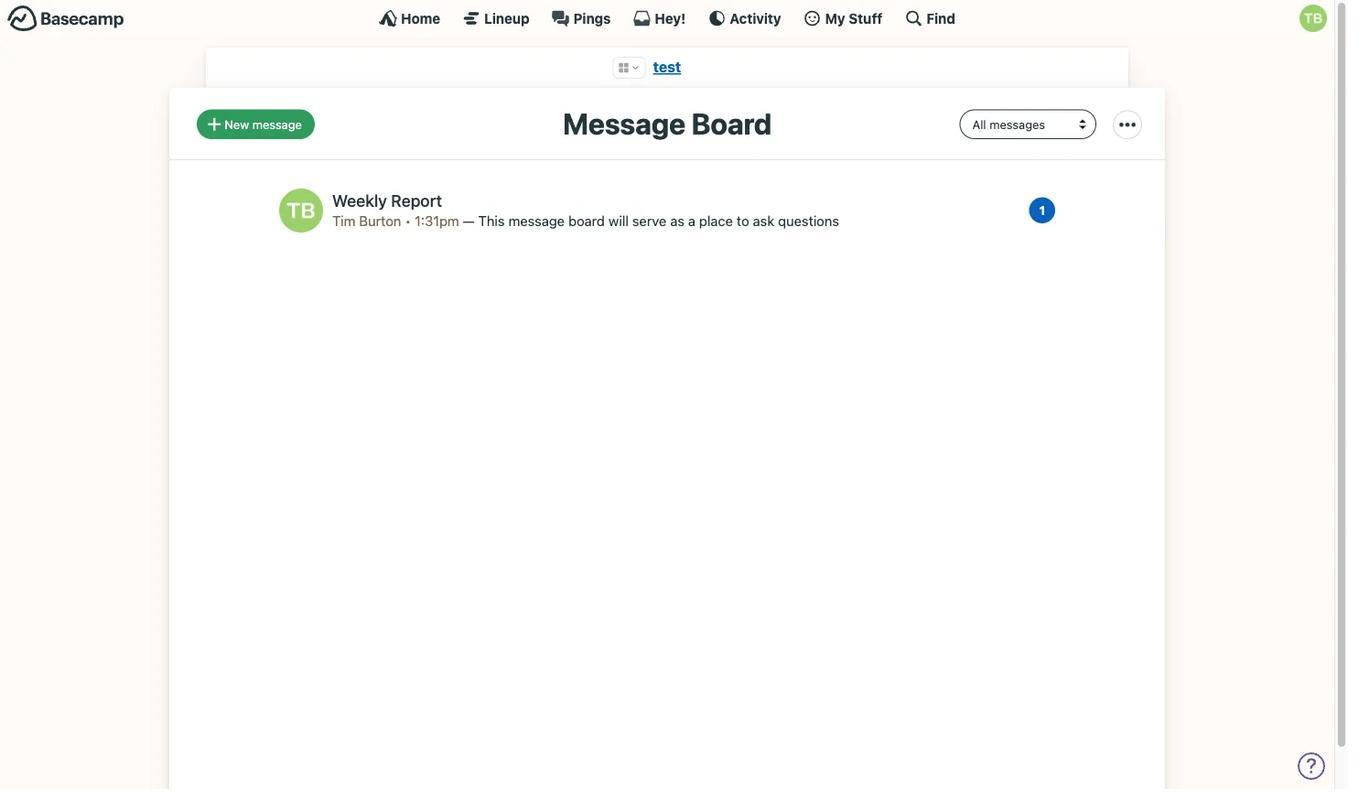 Task type: locate. For each thing, give the bounding box(es) containing it.
a
[[689, 212, 696, 228]]

as
[[671, 212, 685, 228]]

activity link
[[708, 9, 782, 27]]

pings button
[[552, 9, 611, 27]]

message inside weekly report tim burton • 1:31pm —           this message board will serve as a place to ask questions
[[509, 212, 565, 228]]

tim burton image
[[1300, 5, 1328, 32], [279, 188, 323, 232]]

lineup link
[[463, 9, 530, 27]]

1 horizontal spatial message
[[509, 212, 565, 228]]

message
[[563, 106, 686, 140]]

my stuff
[[826, 10, 883, 26]]

0 horizontal spatial message
[[252, 117, 302, 131]]

1
[[1040, 203, 1046, 218]]

0 vertical spatial message
[[252, 117, 302, 131]]

message
[[252, 117, 302, 131], [509, 212, 565, 228]]

1 vertical spatial message
[[509, 212, 565, 228]]

my
[[826, 10, 846, 26]]

message right this
[[509, 212, 565, 228]]

stuff
[[849, 10, 883, 26]]

burton
[[359, 212, 401, 228]]

0 vertical spatial tim burton image
[[1300, 5, 1328, 32]]

this
[[479, 212, 505, 228]]

hey!
[[655, 10, 686, 26]]

will
[[609, 212, 629, 228]]

message board
[[563, 106, 772, 140]]

1 vertical spatial tim burton image
[[279, 188, 323, 232]]

•
[[405, 212, 411, 228]]

weekly
[[332, 190, 387, 210]]

home link
[[379, 9, 441, 27]]

1 link
[[1030, 197, 1056, 223]]

report
[[391, 190, 442, 210]]

my stuff button
[[804, 9, 883, 27]]

0 horizontal spatial tim burton image
[[279, 188, 323, 232]]

1 horizontal spatial tim burton image
[[1300, 5, 1328, 32]]

message right new
[[252, 117, 302, 131]]



Task type: vqa. For each thing, say whether or not it's contained in the screenshot.
1st Your from the bottom
no



Task type: describe. For each thing, give the bounding box(es) containing it.
find
[[927, 10, 956, 26]]

new
[[225, 117, 249, 131]]

lineup
[[485, 10, 530, 26]]

—
[[463, 212, 475, 228]]

ask
[[753, 212, 775, 228]]

home
[[401, 10, 441, 26]]

switch accounts image
[[7, 5, 125, 33]]

test
[[654, 58, 682, 76]]

weekly report tim burton • 1:31pm —           this message board will serve as a place to ask questions
[[332, 190, 840, 228]]

test link
[[654, 58, 682, 76]]

tim burton image inside main element
[[1300, 5, 1328, 32]]

place
[[700, 212, 733, 228]]

to
[[737, 212, 750, 228]]

questions
[[779, 212, 840, 228]]

new message link
[[197, 109, 315, 139]]

find button
[[905, 9, 956, 27]]

pings
[[574, 10, 611, 26]]

hey! button
[[633, 9, 686, 27]]

1:31pm
[[415, 212, 459, 228]]

board
[[692, 106, 772, 140]]

tim
[[332, 212, 356, 228]]

1:31pm element
[[415, 212, 459, 228]]

new message
[[225, 117, 302, 131]]

main element
[[0, 0, 1335, 36]]

board
[[569, 212, 605, 228]]

serve
[[633, 212, 667, 228]]

activity
[[730, 10, 782, 26]]



